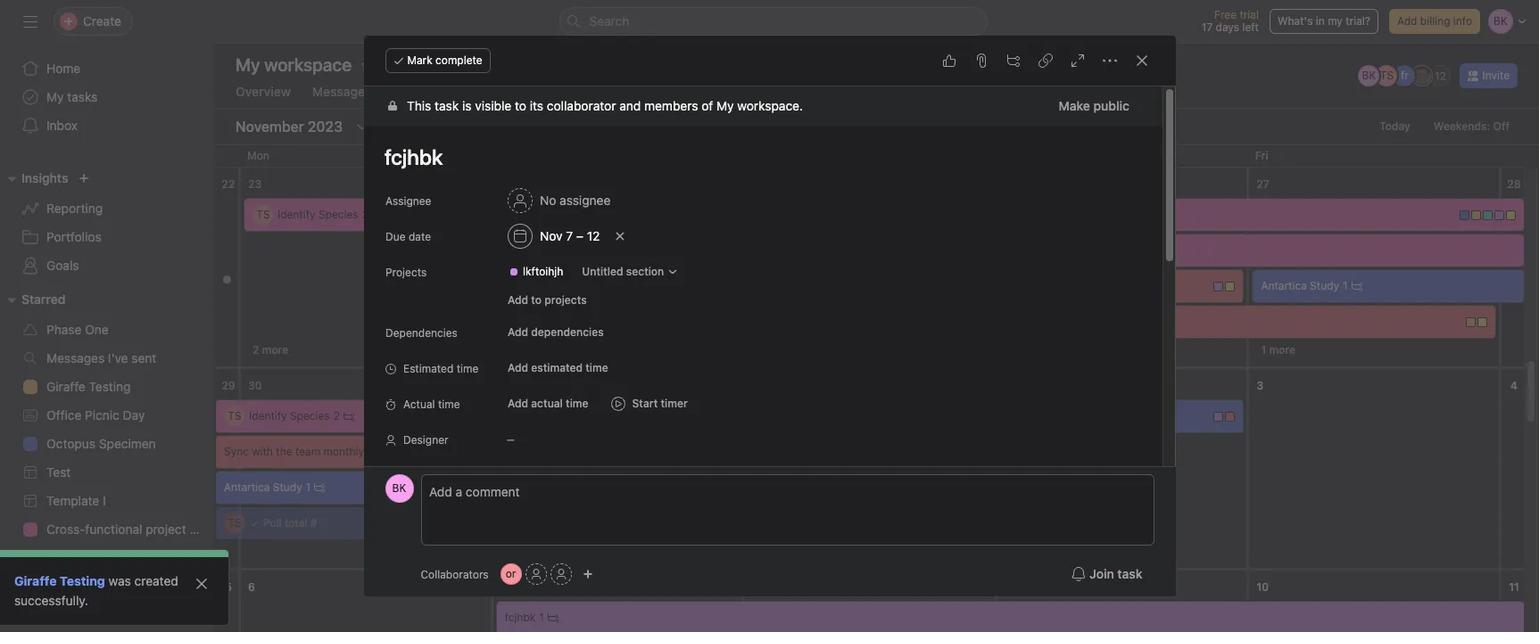 Task type: describe. For each thing, give the bounding box(es) containing it.
plan for cross-functional project plan link in the "projects" element
[[190, 586, 214, 601]]

mark complete button
[[385, 48, 491, 73]]

identify species 2
[[278, 208, 368, 221]]

up
[[534, 410, 547, 423]]

insights
[[21, 170, 68, 186]]

copy task link image
[[1038, 54, 1053, 68]]

17
[[1202, 21, 1213, 34]]

cola
[[639, 279, 661, 293]]

species for identify species
[[290, 410, 330, 423]]

cross-functional project plan for cross-functional project plan link in the "projects" element
[[46, 586, 214, 601]]

projects inside dropdown button
[[21, 556, 70, 571]]

2 up 30
[[253, 344, 259, 357]]

add or remove collaborators image
[[582, 569, 593, 580]]

starred
[[21, 292, 66, 307]]

add actual time
[[507, 397, 588, 411]]

octopus specimen
[[46, 436, 156, 452]]

write
[[505, 410, 531, 423]]

study for 30
[[273, 481, 302, 494]]

bk button
[[385, 475, 414, 503]]

specimen
[[99, 436, 156, 452]]

29
[[222, 379, 235, 393]]

sync
[[224, 445, 249, 459]]

1 horizontal spatial ja
[[1417, 69, 1429, 82]]

my tasks link
[[11, 83, 203, 112]]

of
[[701, 98, 713, 113]]

today
[[1380, 120, 1411, 133]]

successfully.
[[14, 593, 88, 609]]

main content inside the fcjhbk dialog
[[364, 87, 1162, 633]]

31
[[500, 379, 512, 393]]

no assignee
[[539, 193, 610, 208]]

this task is visible to its collaborator and members of my workspace.
[[406, 98, 803, 113]]

date
[[408, 230, 431, 244]]

brainstorm california cola flavors
[[530, 279, 698, 293]]

one
[[85, 322, 109, 337]]

cross-functional project plan link inside "projects" element
[[11, 580, 214, 609]]

antartica study for 30
[[224, 481, 302, 494]]

free trial 17 days left
[[1202, 8, 1259, 34]]

this
[[406, 98, 431, 113]]

reporting link
[[11, 195, 203, 223]]

Task Name text field
[[373, 137, 1141, 178]]

free
[[1215, 8, 1237, 21]]

giraffe testing inside the starred element
[[46, 379, 131, 394]]

sync with the team monthly
[[224, 445, 364, 459]]

add to projects
[[507, 294, 586, 307]]

0 likes. click to like this task image
[[942, 54, 956, 68]]

was
[[108, 574, 131, 589]]

2 more for 23
[[253, 344, 288, 357]]

off
[[1493, 120, 1510, 133]]

overview link
[[236, 84, 291, 108]]

— button
[[499, 424, 606, 456]]

projects button
[[0, 553, 70, 575]]

draft
[[505, 244, 530, 257]]

untitled section button
[[574, 260, 686, 285]]

messages i've sent link
[[11, 344, 203, 373]]

search
[[589, 13, 630, 29]]

my
[[1328, 14, 1343, 28]]

start
[[632, 397, 657, 411]]

actual time
[[403, 398, 460, 411]]

add subtask image
[[1006, 54, 1020, 68]]

2 up monthly
[[333, 410, 340, 423]]

or
[[506, 568, 516, 581]]

untitled
[[582, 265, 623, 278]]

testing inside the starred element
[[89, 379, 131, 394]]

template i link
[[11, 487, 203, 516]]

5
[[225, 581, 232, 594]]

0 vertical spatial invite
[[1483, 69, 1510, 82]]

test
[[46, 465, 71, 480]]

office picnic day
[[46, 408, 145, 423]]

more for 31
[[514, 545, 541, 559]]

2 up the or at the bottom left of page
[[505, 545, 511, 559]]

more for 23
[[262, 344, 288, 357]]

dependencies
[[385, 327, 457, 340]]

0 vertical spatial bk
[[1362, 69, 1376, 82]]

info
[[1454, 14, 1472, 28]]

antartica study for 27
[[1261, 279, 1340, 293]]

24
[[500, 178, 514, 191]]

species for identify species 2
[[319, 208, 358, 221]]

complete
[[436, 54, 482, 67]]

task for join
[[1118, 567, 1143, 582]]

day
[[123, 408, 145, 423]]

1 vertical spatial giraffe
[[14, 574, 57, 589]]

join
[[1090, 567, 1114, 582]]

make public
[[1058, 98, 1129, 113]]

add for add estimated time
[[507, 361, 528, 375]]

designer
[[403, 434, 448, 447]]

0 vertical spatial to
[[514, 98, 526, 113]]

leftcount image for 27
[[1352, 281, 1362, 292]]

goals link
[[11, 252, 203, 280]]

ts down 23
[[256, 208, 270, 221]]

1 inside button
[[1261, 344, 1266, 357]]

0 vertical spatial invite button
[[1460, 63, 1518, 88]]

hide sidebar image
[[23, 14, 37, 29]]

1 vertical spatial testing
[[60, 574, 105, 589]]

was created successfully.
[[14, 574, 178, 609]]

1 vertical spatial giraffe testing link
[[14, 574, 105, 589]]

cross- for 1st cross-functional project plan link
[[46, 522, 85, 537]]

0 vertical spatial giraffe testing link
[[11, 373, 203, 402]]

antartica for 27
[[1261, 279, 1307, 293]]

what's in my trial? button
[[1270, 9, 1379, 34]]

identify for identify species 2
[[278, 208, 316, 221]]

starred element
[[0, 284, 214, 548]]

1 cross-functional project plan link from the top
[[11, 516, 214, 544]]

report
[[550, 410, 581, 423]]

starred button
[[0, 289, 66, 311]]

close image
[[195, 577, 209, 592]]

0 horizontal spatial ja
[[510, 279, 521, 293]]

add for add to projects
[[507, 294, 528, 307]]

bk inside button
[[392, 482, 406, 495]]

cross-functional project plan for 1st cross-functional project plan link
[[46, 522, 214, 537]]

attachments: add a file to this task, fcjhbk image
[[974, 54, 988, 68]]

trial?
[[1346, 14, 1371, 28]]

identify species
[[249, 410, 330, 423]]

or button
[[500, 564, 522, 585]]

phase one
[[46, 322, 109, 337]]

start timer button
[[603, 392, 694, 417]]

1 vertical spatial leftcount image
[[343, 411, 354, 422]]

lkftoihjh
[[523, 265, 563, 278]]

nov
[[539, 228, 562, 244]]

30
[[248, 379, 262, 393]]

functional for 1st cross-functional project plan link
[[85, 522, 142, 537]]

weekends: off button
[[1426, 114, 1518, 139]]

1 horizontal spatial 12
[[1435, 69, 1446, 83]]

weekends:
[[1434, 120, 1491, 133]]

more for 27
[[1269, 344, 1296, 357]]

insights element
[[0, 162, 214, 284]]



Task type: locate. For each thing, give the bounding box(es) containing it.
my inside 'global' element
[[46, 89, 64, 104]]

1 horizontal spatial task
[[1118, 567, 1143, 582]]

cross- inside "projects" element
[[46, 586, 85, 601]]

collaborators
[[421, 568, 489, 581]]

to left its
[[514, 98, 526, 113]]

2
[[362, 208, 368, 221], [253, 344, 259, 357], [333, 410, 340, 423], [505, 545, 511, 559]]

2 cross-functional project plan link from the top
[[11, 580, 214, 609]]

plan left 5
[[190, 586, 214, 601]]

12 inside the fcjhbk dialog
[[587, 228, 600, 244]]

test link
[[11, 459, 203, 487]]

global element
[[0, 44, 214, 151]]

0 horizontal spatial antartica study
[[224, 481, 302, 494]]

0 vertical spatial leftcount image
[[1352, 281, 1362, 292]]

0 horizontal spatial 2 more button
[[245, 338, 297, 363]]

2 project from the top
[[146, 586, 186, 601]]

ts left the poll
[[228, 517, 242, 530]]

template
[[46, 493, 99, 509]]

giraffe testing up successfully.
[[14, 574, 105, 589]]

0 horizontal spatial bk
[[392, 482, 406, 495]]

functional inside "projects" element
[[85, 586, 142, 601]]

leftcount image for 30
[[314, 483, 325, 493]]

1 more
[[1261, 344, 1296, 357]]

giraffe up successfully.
[[14, 574, 57, 589]]

projects element
[[0, 548, 214, 633]]

0 vertical spatial testing
[[89, 379, 131, 394]]

7 left –
[[566, 228, 573, 244]]

days
[[1216, 21, 1240, 34]]

0 vertical spatial task
[[434, 98, 458, 113]]

plan for 1st cross-functional project plan link
[[190, 522, 214, 537]]

add inside add dependencies button
[[507, 326, 528, 339]]

2 vertical spatial leftcount image
[[314, 483, 325, 493]]

1 cross-functional project plan from the top
[[46, 522, 214, 537]]

public
[[1093, 98, 1129, 113]]

species up 'team'
[[290, 410, 330, 423]]

giraffe testing link
[[11, 373, 203, 402], [14, 574, 105, 589]]

0 vertical spatial giraffe testing
[[46, 379, 131, 394]]

1 horizontal spatial invite button
[[1460, 63, 1518, 88]]

task for this
[[434, 98, 458, 113]]

giraffe up office
[[46, 379, 85, 394]]

1 vertical spatial species
[[290, 410, 330, 423]]

1 vertical spatial messages
[[46, 351, 105, 366]]

messages for messages
[[312, 84, 372, 99]]

bk down designer
[[392, 482, 406, 495]]

1 functional from the top
[[85, 522, 142, 537]]

tasks
[[67, 89, 98, 104]]

california
[[588, 279, 636, 293]]

my left 'tasks'
[[46, 89, 64, 104]]

project up 'created'
[[146, 522, 186, 537]]

home
[[46, 61, 81, 76]]

0 vertical spatial plan
[[190, 522, 214, 537]]

giraffe testing up office picnic day
[[46, 379, 131, 394]]

a
[[533, 244, 541, 257]]

2 left assignee
[[362, 208, 368, 221]]

functional
[[85, 522, 142, 537], [85, 586, 142, 601]]

23
[[248, 178, 262, 191]]

plan
[[190, 522, 214, 537], [190, 586, 214, 601]]

invite button up off
[[1460, 63, 1518, 88]]

fr
[[1401, 69, 1409, 82]]

start timer
[[632, 397, 687, 411]]

project
[[146, 522, 186, 537], [146, 586, 186, 601]]

more actions for this task image
[[1103, 54, 1117, 68]]

full screen image
[[1070, 54, 1085, 68]]

1 horizontal spatial antartica study
[[1261, 279, 1340, 293]]

0 horizontal spatial to
[[514, 98, 526, 113]]

1 horizontal spatial 2 more
[[505, 545, 541, 559]]

assignee
[[385, 195, 431, 208]]

add for add dependencies
[[507, 326, 528, 339]]

0 vertical spatial species
[[319, 208, 358, 221]]

1 vertical spatial identify
[[249, 410, 287, 423]]

7 inside "main content"
[[566, 228, 573, 244]]

task left is
[[434, 98, 458, 113]]

time inside dropdown button
[[565, 397, 588, 411]]

leftcount image
[[548, 613, 559, 624]]

1 vertical spatial plan
[[190, 586, 214, 601]]

add billing info button
[[1389, 9, 1480, 34]]

add down add to projects button
[[507, 326, 528, 339]]

cross-functional project plan inside "projects" element
[[46, 586, 214, 601]]

cross- for cross-functional project plan link in the "projects" element
[[46, 586, 85, 601]]

2 horizontal spatial leftcount image
[[1352, 281, 1362, 292]]

identify
[[278, 208, 316, 221], [249, 410, 287, 423]]

1 project from the top
[[146, 522, 186, 537]]

messages i've sent
[[46, 351, 156, 366]]

brainstorm
[[530, 279, 585, 293]]

0 vertical spatial giraffe
[[46, 379, 85, 394]]

add for add billing info
[[1397, 14, 1418, 28]]

plan inside "projects" element
[[190, 586, 214, 601]]

more
[[262, 344, 288, 357], [1269, 344, 1296, 357], [514, 545, 541, 559]]

mark complete
[[407, 54, 482, 67]]

giraffe
[[46, 379, 85, 394], [14, 574, 57, 589]]

phase
[[46, 322, 82, 337]]

identify for identify species
[[249, 410, 287, 423]]

3
[[1257, 379, 1264, 393]]

1 vertical spatial project
[[146, 586, 186, 601]]

7 up fcjhbk
[[500, 581, 507, 594]]

cross-functional project plan
[[46, 522, 214, 537], [46, 586, 214, 601]]

my right of at top left
[[716, 98, 734, 113]]

bk left fr
[[1362, 69, 1376, 82]]

1 vertical spatial functional
[[85, 586, 142, 601]]

functional inside the starred element
[[85, 522, 142, 537]]

antartica study down with
[[224, 481, 302, 494]]

and
[[619, 98, 641, 113]]

home link
[[11, 54, 203, 83]]

1 vertical spatial invite
[[50, 601, 82, 617]]

0 vertical spatial cross-functional project plan
[[46, 522, 214, 537]]

1 vertical spatial cross-functional project plan link
[[11, 580, 214, 609]]

giraffe testing link up successfully.
[[14, 574, 105, 589]]

identify down november 2023
[[278, 208, 316, 221]]

draft a 1
[[505, 244, 549, 257]]

join task
[[1090, 567, 1143, 582]]

main content
[[364, 87, 1162, 633]]

antartica for 30
[[224, 481, 270, 494]]

left
[[1243, 21, 1259, 34]]

2 more button for 23
[[245, 338, 297, 363]]

species left assignee
[[319, 208, 358, 221]]

1 vertical spatial invite button
[[17, 593, 94, 626]]

12 right fr
[[1435, 69, 1446, 83]]

add to starred image
[[361, 58, 375, 72]]

is
[[462, 98, 471, 113]]

0 horizontal spatial 12
[[587, 228, 600, 244]]

1 horizontal spatial 7
[[566, 228, 573, 244]]

cross- down template
[[46, 522, 85, 537]]

2 more up the or at the bottom left of page
[[505, 545, 541, 559]]

ja right fr
[[1417, 69, 1429, 82]]

my tasks
[[46, 89, 98, 104]]

antartica study up '1 more'
[[1261, 279, 1340, 293]]

join task button
[[1060, 559, 1154, 591]]

plan up close 'icon'
[[190, 522, 214, 537]]

2 cross-functional project plan from the top
[[46, 586, 214, 601]]

1 vertical spatial to
[[531, 294, 541, 307]]

projects down 'due date'
[[385, 266, 426, 279]]

1 horizontal spatial projects
[[385, 266, 426, 279]]

project for 1st cross-functional project plan link
[[146, 522, 186, 537]]

messages down phase one
[[46, 351, 105, 366]]

time inside button
[[585, 361, 608, 375]]

add inside 'add billing info' button
[[1397, 14, 1418, 28]]

1 vertical spatial study
[[273, 481, 302, 494]]

section
[[626, 265, 664, 278]]

lkftoihjh link
[[501, 263, 570, 281]]

1 horizontal spatial antartica
[[1261, 279, 1307, 293]]

task right "join"
[[1118, 567, 1143, 582]]

0 vertical spatial cross-functional project plan link
[[11, 516, 214, 544]]

add estimated time
[[507, 361, 608, 375]]

1 horizontal spatial bk
[[1362, 69, 1376, 82]]

invite up off
[[1483, 69, 1510, 82]]

add inside add to projects button
[[507, 294, 528, 307]]

2 cross- from the top
[[46, 586, 85, 601]]

cross- down projects dropdown button on the left bottom of page
[[46, 586, 85, 601]]

monthly
[[324, 445, 364, 459]]

my
[[46, 89, 64, 104], [716, 98, 734, 113]]

octopus specimen link
[[11, 430, 203, 459]]

clear due date image
[[615, 231, 625, 242]]

0 vertical spatial messages
[[312, 84, 372, 99]]

trial
[[1240, 8, 1259, 21]]

octopus
[[46, 436, 96, 452]]

1 horizontal spatial messages
[[312, 84, 372, 99]]

projects inside "main content"
[[385, 266, 426, 279]]

leftcount image
[[1352, 281, 1362, 292], [343, 411, 354, 422], [314, 483, 325, 493]]

due date
[[385, 230, 431, 244]]

calendar
[[393, 84, 446, 99]]

1 horizontal spatial invite
[[1483, 69, 1510, 82]]

0 horizontal spatial antartica
[[224, 481, 270, 494]]

2 more button up 30
[[245, 338, 297, 363]]

inbox link
[[11, 112, 203, 140]]

0 vertical spatial 7
[[566, 228, 573, 244]]

picnic
[[85, 408, 119, 423]]

testing up successfully.
[[60, 574, 105, 589]]

1 horizontal spatial 2 more button
[[497, 540, 549, 565]]

messages inside the starred element
[[46, 351, 105, 366]]

1 vertical spatial antartica
[[224, 481, 270, 494]]

0 vertical spatial projects
[[385, 266, 426, 279]]

1 vertical spatial 2 more
[[505, 545, 541, 559]]

messages for messages i've sent
[[46, 351, 105, 366]]

insights button
[[0, 168, 68, 189]]

study for 27
[[1310, 279, 1340, 293]]

2 plan from the top
[[190, 586, 214, 601]]

what's in my trial?
[[1278, 14, 1371, 28]]

add estimated time button
[[499, 356, 616, 381]]

0 horizontal spatial my
[[46, 89, 64, 104]]

in
[[1316, 14, 1325, 28]]

11
[[1509, 581, 1520, 594]]

1 vertical spatial bk
[[392, 482, 406, 495]]

what's
[[1278, 14, 1313, 28]]

project inside the starred element
[[146, 522, 186, 537]]

add inside add actual time dropdown button
[[507, 397, 528, 411]]

inbox
[[46, 118, 78, 133]]

task
[[434, 98, 458, 113], [1118, 567, 1143, 582]]

to down brainstorm
[[531, 294, 541, 307]]

invite down projects dropdown button on the left bottom of page
[[50, 601, 82, 617]]

2 horizontal spatial more
[[1269, 344, 1296, 357]]

0 horizontal spatial study
[[273, 481, 302, 494]]

0 horizontal spatial invite
[[50, 601, 82, 617]]

cross-functional project plan inside the starred element
[[46, 522, 214, 537]]

0 horizontal spatial 7
[[500, 581, 507, 594]]

plan inside the starred element
[[190, 522, 214, 537]]

0 vertical spatial project
[[146, 522, 186, 537]]

2 more button for 31
[[497, 540, 549, 565]]

no assignee button
[[499, 185, 618, 217]]

team
[[295, 445, 321, 459]]

0 horizontal spatial leftcount image
[[314, 483, 325, 493]]

0 vertical spatial ja
[[1417, 69, 1429, 82]]

antartica down sync in the left of the page
[[224, 481, 270, 494]]

main content containing this task is visible to its collaborator and members of my workspace.
[[364, 87, 1162, 633]]

0 horizontal spatial projects
[[21, 556, 70, 571]]

1 cross- from the top
[[46, 522, 85, 537]]

0 horizontal spatial invite button
[[17, 593, 94, 626]]

testing down the messages i've sent link
[[89, 379, 131, 394]]

0 vertical spatial 2 more
[[253, 344, 288, 357]]

1 horizontal spatial to
[[531, 294, 541, 307]]

giraffe inside the starred element
[[46, 379, 85, 394]]

22
[[222, 178, 235, 191]]

0 vertical spatial antartica
[[1261, 279, 1307, 293]]

#
[[310, 517, 317, 530]]

ts left fr
[[1380, 69, 1394, 82]]

1 vertical spatial projects
[[21, 556, 70, 571]]

0 vertical spatial study
[[1310, 279, 1340, 293]]

12
[[1435, 69, 1446, 83], [587, 228, 600, 244]]

ts down 29
[[228, 410, 242, 423]]

no
[[539, 193, 556, 208]]

1 vertical spatial antartica study
[[224, 481, 302, 494]]

messages link
[[312, 84, 372, 108]]

antartica study
[[1261, 279, 1340, 293], [224, 481, 302, 494]]

antartica up '1 more'
[[1261, 279, 1307, 293]]

add left billing
[[1397, 14, 1418, 28]]

task inside "main content"
[[434, 98, 458, 113]]

today button
[[1372, 114, 1419, 139]]

functional for cross-functional project plan link in the "projects" element
[[85, 586, 142, 601]]

1 plan from the top
[[190, 522, 214, 537]]

search list box
[[559, 7, 987, 36]]

1 vertical spatial 2 more button
[[497, 540, 549, 565]]

1 vertical spatial giraffe testing
[[14, 574, 105, 589]]

my workspace
[[236, 54, 352, 75]]

billing
[[1421, 14, 1451, 28]]

1 vertical spatial task
[[1118, 567, 1143, 582]]

task inside button
[[1118, 567, 1143, 582]]

my inside the fcjhbk dialog
[[716, 98, 734, 113]]

its
[[529, 98, 543, 113]]

created
[[134, 574, 178, 589]]

i
[[103, 493, 106, 509]]

0 vertical spatial cross-
[[46, 522, 85, 537]]

0 horizontal spatial 2 more
[[253, 344, 288, 357]]

2 more for 31
[[505, 545, 541, 559]]

ja up add to projects
[[510, 279, 521, 293]]

add down lkftoihjh link
[[507, 294, 528, 307]]

testing
[[89, 379, 131, 394], [60, 574, 105, 589]]

ts
[[1380, 69, 1394, 82], [256, 208, 270, 221], [228, 410, 242, 423], [228, 517, 242, 530]]

giraffe testing link up picnic on the bottom
[[11, 373, 203, 402]]

1 vertical spatial 7
[[500, 581, 507, 594]]

1 horizontal spatial my
[[716, 98, 734, 113]]

12 right –
[[587, 228, 600, 244]]

messages down add to starred "icon"
[[312, 84, 372, 99]]

add inside button
[[507, 361, 528, 375]]

1 vertical spatial cross-
[[46, 586, 85, 601]]

to inside button
[[531, 294, 541, 307]]

0 vertical spatial 2 more button
[[245, 338, 297, 363]]

bk
[[1362, 69, 1376, 82], [392, 482, 406, 495]]

0 vertical spatial antartica study
[[1261, 279, 1340, 293]]

2 more up 30
[[253, 344, 288, 357]]

nov 7 – 12
[[539, 228, 600, 244]]

projects up successfully.
[[21, 556, 70, 571]]

invite button
[[1460, 63, 1518, 88], [17, 593, 94, 626]]

1 horizontal spatial study
[[1310, 279, 1340, 293]]

2 more button up the or at the bottom left of page
[[497, 540, 549, 565]]

cross- inside the starred element
[[46, 522, 85, 537]]

estimated
[[531, 361, 582, 375]]

1 horizontal spatial leftcount image
[[343, 411, 354, 422]]

add down 31
[[507, 397, 528, 411]]

0 vertical spatial functional
[[85, 522, 142, 537]]

2 functional from the top
[[85, 586, 142, 601]]

add up 31
[[507, 361, 528, 375]]

0 vertical spatial identify
[[278, 208, 316, 221]]

7
[[566, 228, 573, 244], [500, 581, 507, 594]]

fcjhbk dialog
[[364, 36, 1176, 633]]

0 horizontal spatial messages
[[46, 351, 105, 366]]

1 vertical spatial 12
[[587, 228, 600, 244]]

0 vertical spatial 12
[[1435, 69, 1446, 83]]

0 horizontal spatial more
[[262, 344, 288, 357]]

1 vertical spatial cross-functional project plan
[[46, 586, 214, 601]]

identify down 30
[[249, 410, 287, 423]]

collapse task pane image
[[1135, 54, 1149, 68]]

project for cross-functional project plan link in the "projects" element
[[146, 586, 186, 601]]

add for add actual time
[[507, 397, 528, 411]]

1 vertical spatial ja
[[510, 279, 521, 293]]

4
[[1511, 379, 1518, 393]]

overview
[[236, 84, 291, 99]]

1 horizontal spatial more
[[514, 545, 541, 559]]

0 horizontal spatial task
[[434, 98, 458, 113]]

project left close 'icon'
[[146, 586, 186, 601]]

invite button down projects dropdown button on the left bottom of page
[[17, 593, 94, 626]]



Task type: vqa. For each thing, say whether or not it's contained in the screenshot.
22
yes



